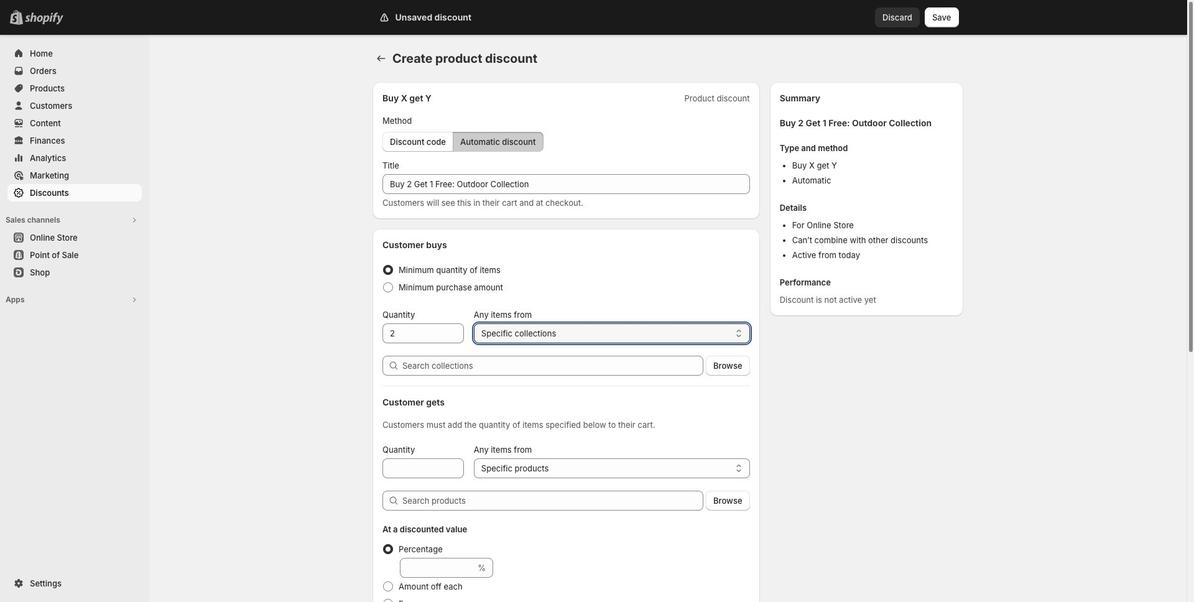 Task type: locate. For each thing, give the bounding box(es) containing it.
Search collections text field
[[402, 356, 704, 376]]

shopify image
[[25, 12, 63, 25]]

Search products text field
[[402, 491, 704, 511]]

None text field
[[383, 174, 750, 194]]

None text field
[[383, 323, 464, 343], [383, 458, 464, 478], [400, 558, 475, 578], [383, 323, 464, 343], [383, 458, 464, 478], [400, 558, 475, 578]]



Task type: vqa. For each thing, say whether or not it's contained in the screenshot.
"ABOUT" on the bottom of page
no



